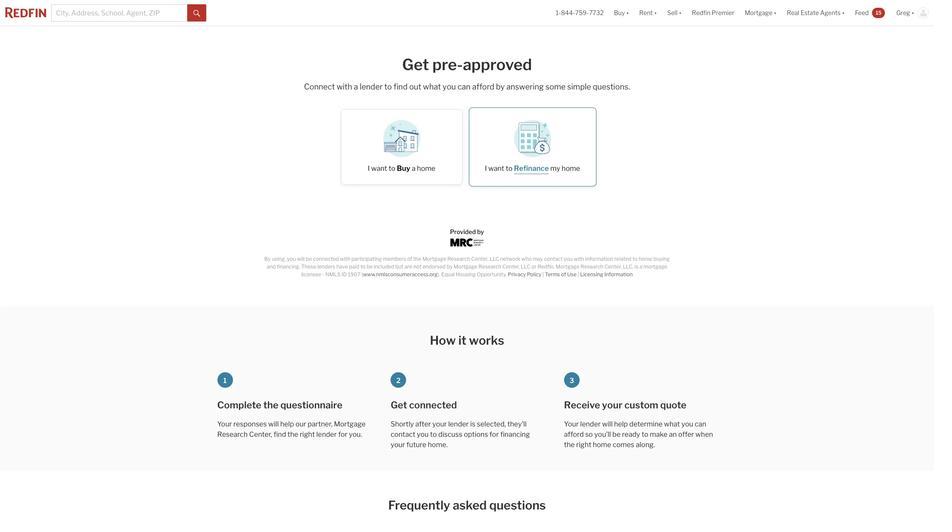 Task type: describe. For each thing, give the bounding box(es) containing it.
sell ▾ button
[[668, 0, 682, 26]]

greg ▾
[[897, 9, 915, 17]]

submit search image
[[193, 10, 200, 17]]

simple questions.
[[568, 82, 630, 91]]

with up have
[[340, 256, 351, 263]]

terms of use link
[[545, 272, 577, 278]]

mortgage up endorsed
[[423, 256, 446, 263]]

1-
[[556, 9, 561, 17]]

how
[[430, 334, 456, 348]]

home inside by using, you will be connected with participating members of the mortgage research center, llc network who may contact you with information related to home buying and financing. these lenders have paid to be included but are not endorsed by mortgage research center, llc or redfin. mortgage research center, llc. is a mortgage licensee - nmls id 1907 (
[[639, 256, 653, 263]]

works
[[469, 334, 505, 348]]

right inside your lender will help determine what you can afford so you'll be ready to make an offer when the right home comes along.
[[577, 441, 592, 449]]

will for complete
[[268, 421, 279, 429]]

rent ▾ button
[[635, 0, 663, 26]]

real
[[787, 9, 800, 17]]

options
[[464, 431, 488, 439]]

when
[[696, 431, 713, 439]]

buy ▾
[[614, 9, 629, 17]]

real estate agents ▾ button
[[782, 0, 850, 26]]

licensee
[[302, 272, 321, 278]]

can inside your lender will help determine what you can afford so you'll be ready to make an offer when the right home comes along.
[[695, 421, 707, 429]]

rent
[[640, 9, 653, 17]]

redfin
[[692, 9, 711, 17]]

2 vertical spatial your
[[391, 441, 405, 449]]

lender inside your lender will help determine what you can afford so you'll be ready to make an offer when the right home comes along.
[[581, 421, 601, 429]]

nmls
[[326, 272, 341, 278]]

mortgage ▾
[[745, 9, 777, 17]]

privacy
[[508, 272, 526, 278]]

your lender will help determine what you can afford so you'll be ready to make an offer when the right home comes along.
[[564, 421, 713, 449]]

sell ▾
[[668, 9, 682, 17]]

1907
[[348, 272, 361, 278]]

shortly after your lender is selected, they'll contact you to discuss options for financing your future home.
[[391, 421, 530, 449]]

comes along.
[[613, 441, 655, 449]]

mortgage up use
[[556, 264, 580, 270]]

provided by
[[450, 229, 484, 236]]

included
[[374, 264, 395, 270]]

paid
[[349, 264, 360, 270]]

lenders
[[318, 264, 336, 270]]

some
[[546, 82, 566, 91]]

0 horizontal spatial what
[[423, 82, 441, 91]]

i for refinance
[[485, 165, 487, 173]]

0 horizontal spatial llc
[[490, 256, 499, 263]]

rent ▾
[[640, 9, 657, 17]]

answering
[[507, 82, 544, 91]]

help for custom quote
[[614, 421, 628, 429]]

you inside your lender will help determine what you can afford so you'll be ready to make an offer when the right home comes along.
[[682, 421, 694, 429]]

id
[[342, 272, 347, 278]]

financing
[[501, 431, 530, 439]]

and
[[267, 264, 276, 270]]

responses
[[234, 421, 267, 429]]

for
[[490, 431, 499, 439]]

redfin premier button
[[687, 0, 740, 26]]

privacy policy link
[[508, 272, 542, 278]]

1 horizontal spatial llc
[[521, 264, 531, 270]]

research up opportunity.
[[479, 264, 502, 270]]

receive your custom quote
[[564, 400, 687, 411]]

ready
[[622, 431, 641, 439]]

research inside your responses will help our partner, mortgage research center, find the right lender for you.
[[217, 431, 248, 439]]

connect with a lender to find out what you can afford by answering some simple questions.
[[304, 82, 630, 91]]

i want to refinance my home
[[485, 164, 580, 173]]

who
[[522, 256, 532, 263]]

financing.
[[277, 264, 300, 270]]

feed
[[856, 9, 869, 17]]

a inside by using, you will be connected with participating members of the mortgage research center, llc network who may contact you with information related to home buying and financing. these lenders have paid to be included but are not endorsed by mortgage research center, llc or redfin. mortgage research center, llc. is a mortgage licensee - nmls id 1907 (
[[640, 264, 643, 270]]

afford inside your lender will help determine what you can afford so you'll be ready to make an offer when the right home comes along.
[[564, 431, 584, 439]]

opportunity.
[[477, 272, 507, 278]]

policy
[[527, 272, 542, 278]]

frequently
[[388, 499, 450, 513]]

7732
[[589, 9, 604, 17]]

questionnaire
[[281, 400, 343, 411]]

get for get connected
[[391, 400, 407, 411]]

licensing
[[581, 272, 604, 278]]

connect
[[304, 82, 335, 91]]

what inside your lender will help determine what you can afford so you'll be ready to make an offer when the right home comes along.
[[664, 421, 680, 429]]

refinance
[[514, 164, 549, 173]]

make
[[650, 431, 668, 439]]

0 horizontal spatial afford
[[472, 82, 495, 91]]

center, down the network
[[503, 264, 520, 270]]

▾ for mortgage ▾
[[774, 9, 777, 17]]

offer
[[679, 431, 694, 439]]

an
[[669, 431, 677, 439]]

by
[[264, 256, 271, 263]]

shortly
[[391, 421, 414, 429]]

housing
[[456, 272, 476, 278]]

▾ for sell ▾
[[679, 9, 682, 17]]

▾ for rent ▾
[[655, 9, 657, 17]]

not
[[414, 264, 422, 270]]

home inside your lender will help determine what you can afford so you'll be ready to make an offer when the right home comes along.
[[593, 441, 612, 449]]

you'll
[[595, 431, 611, 439]]

approved
[[463, 55, 532, 74]]

to inside shortly after your lender is selected, they'll contact you to discuss options for financing your future home.
[[430, 431, 437, 439]]

these
[[301, 264, 316, 270]]

buy ▾ button
[[614, 0, 629, 26]]

1 | from the left
[[543, 272, 544, 278]]

be inside your lender will help determine what you can afford so you'll be ready to make an offer when the right home comes along.
[[613, 431, 621, 439]]

of for members
[[407, 256, 412, 263]]

you inside shortly after your lender is selected, they'll contact you to discuss options for financing your future home.
[[417, 431, 429, 439]]

buy ▾ button
[[609, 0, 635, 26]]

mortgage research center image
[[451, 239, 484, 247]]

you up use
[[564, 256, 573, 263]]

of for terms
[[562, 272, 567, 278]]

so
[[586, 431, 593, 439]]

participating
[[352, 256, 382, 263]]

receive
[[564, 400, 600, 411]]

mortgage ▾ button
[[740, 0, 782, 26]]

help for questionnaire
[[280, 421, 294, 429]]

right inside your responses will help our partner, mortgage research center, find the right lender for you.
[[300, 431, 315, 439]]

City, Address, School, Agent, ZIP search field
[[51, 4, 187, 22]]

▾ for greg ▾
[[912, 9, 915, 17]]

i for buy
[[368, 165, 370, 173]]

center, up information
[[605, 264, 622, 270]]

but
[[396, 264, 404, 270]]

connected inside by using, you will be connected with participating members of the mortgage research center, llc network who may contact you with information related to home buying and financing. these lenders have paid to be included but are not endorsed by mortgage research center, llc or redfin. mortgage research center, llc. is a mortgage licensee - nmls id 1907 (
[[313, 256, 339, 263]]

real estate agents ▾ link
[[787, 0, 845, 26]]

1 horizontal spatial your
[[433, 421, 447, 429]]

0 vertical spatial can
[[458, 82, 471, 91]]

center, inside your responses will help our partner, mortgage research center, find the right lender for you.
[[249, 431, 272, 439]]



Task type: vqa. For each thing, say whether or not it's contained in the screenshot.


Task type: locate. For each thing, give the bounding box(es) containing it.
our
[[296, 421, 306, 429]]

contact down shortly
[[391, 431, 416, 439]]

related
[[615, 256, 632, 263]]

0 horizontal spatial by
[[447, 264, 453, 270]]

▾ for buy ▾
[[627, 9, 629, 17]]

get connected
[[391, 400, 457, 411]]

the inside by using, you will be connected with participating members of the mortgage research center, llc network who may contact you with information related to home buying and financing. these lenders have paid to be included but are not endorsed by mortgage research center, llc or redfin. mortgage research center, llc. is a mortgage licensee - nmls id 1907 (
[[414, 256, 422, 263]]

www.nmlsconsumeraccess.org
[[363, 272, 438, 278]]

of up 'are'
[[407, 256, 412, 263]]

the down our
[[288, 431, 298, 439]]

your inside your lender will help determine what you can afford so you'll be ready to make an offer when the right home comes along.
[[564, 421, 579, 429]]

1 vertical spatial a
[[412, 165, 416, 173]]

option group containing buy
[[334, 101, 601, 193]]

with right the connect
[[337, 82, 352, 91]]

a inside i want to buy a home
[[412, 165, 416, 173]]

can down get pre-approved
[[458, 82, 471, 91]]

0 horizontal spatial help
[[280, 421, 294, 429]]

connected up lenders
[[313, 256, 339, 263]]

get up out
[[402, 55, 429, 74]]

mortgage inside your responses will help our partner, mortgage research center, find the right lender for you.
[[334, 421, 366, 429]]

1 horizontal spatial want
[[489, 165, 505, 173]]

0 horizontal spatial of
[[407, 256, 412, 263]]

1 horizontal spatial be
[[367, 264, 373, 270]]

2 vertical spatial a
[[640, 264, 643, 270]]

with up use
[[574, 256, 584, 263]]

to
[[385, 82, 392, 91], [389, 165, 396, 173], [506, 165, 513, 173], [633, 256, 638, 263], [361, 264, 366, 270], [430, 431, 437, 439], [642, 431, 649, 439]]

2 i from the left
[[485, 165, 487, 173]]

0 horizontal spatial contact
[[391, 431, 416, 439]]

1 horizontal spatial i
[[485, 165, 487, 173]]

contact up the "redfin."
[[544, 256, 563, 263]]

the up responses
[[263, 400, 279, 411]]

what right out
[[423, 82, 441, 91]]

mortgage left real
[[745, 9, 773, 17]]

agents
[[821, 9, 841, 17]]

1 vertical spatial right
[[577, 441, 592, 449]]

you
[[443, 82, 456, 91], [287, 256, 296, 263], [564, 256, 573, 263], [682, 421, 694, 429], [417, 431, 429, 439]]

want
[[371, 165, 387, 173], [489, 165, 505, 173]]

the inside your responses will help our partner, mortgage research center, find the right lender for you.
[[288, 431, 298, 439]]

right down our
[[300, 431, 315, 439]]

want inside i want to refinance my home
[[489, 165, 505, 173]]

your right receive at bottom right
[[602, 400, 623, 411]]

get pre-approved
[[402, 55, 532, 74]]

▾ right sell
[[679, 9, 682, 17]]

questions
[[490, 499, 546, 513]]

by inside by using, you will be connected with participating members of the mortgage research center, llc network who may contact you with information related to home buying and financing. these lenders have paid to be included but are not endorsed by mortgage research center, llc or redfin. mortgage research center, llc. is a mortgage licensee - nmls id 1907 (
[[447, 264, 453, 270]]

equal
[[442, 272, 455, 278]]

afford down approved
[[472, 82, 495, 91]]

2 vertical spatial be
[[613, 431, 621, 439]]

you up financing.
[[287, 256, 296, 263]]

▾ left real
[[774, 9, 777, 17]]

1 your from the left
[[217, 421, 232, 429]]

use
[[568, 272, 577, 278]]

1 horizontal spatial by
[[477, 229, 484, 236]]

0 horizontal spatial be
[[306, 256, 312, 263]]

connected
[[313, 256, 339, 263], [409, 400, 457, 411]]

844-
[[561, 9, 576, 17]]

4 ▾ from the left
[[774, 9, 777, 17]]

2 want from the left
[[489, 165, 505, 173]]

your inside your responses will help our partner, mortgage research center, find the right lender for you.
[[217, 421, 232, 429]]

complete
[[217, 400, 262, 411]]

(
[[362, 272, 363, 278]]

can up when on the bottom of page
[[695, 421, 707, 429]]

what up the 'an'
[[664, 421, 680, 429]]

home inside i want to refinance my home
[[562, 165, 580, 173]]

0 horizontal spatial will
[[268, 421, 279, 429]]

0 vertical spatial connected
[[313, 256, 339, 263]]

get up shortly
[[391, 400, 407, 411]]

2 horizontal spatial a
[[640, 264, 643, 270]]

be right you'll
[[613, 431, 621, 439]]

▾ right rent
[[655, 9, 657, 17]]

want for refinance
[[489, 165, 505, 173]]

0 horizontal spatial can
[[458, 82, 471, 91]]

is right llc.
[[635, 264, 639, 270]]

0 vertical spatial of
[[407, 256, 412, 263]]

0 horizontal spatial right
[[300, 431, 315, 439]]

you up offer
[[682, 421, 694, 429]]

www.nmlsconsumeraccess.org link
[[363, 272, 438, 278]]

your down receive at bottom right
[[564, 421, 579, 429]]

5 ▾ from the left
[[842, 9, 845, 17]]

want inside i want to buy a home
[[371, 165, 387, 173]]

endorsed
[[423, 264, 446, 270]]

1 i from the left
[[368, 165, 370, 173]]

by up the 'mortgage research center' image at top
[[477, 229, 484, 236]]

is up options
[[471, 421, 476, 429]]

2 ▾ from the left
[[655, 9, 657, 17]]

for you.
[[338, 431, 362, 439]]

| right use
[[578, 272, 579, 278]]

are
[[405, 264, 413, 270]]

is inside shortly after your lender is selected, they'll contact you to discuss options for financing your future home.
[[471, 421, 476, 429]]

by down approved
[[496, 82, 505, 91]]

the down receive at bottom right
[[564, 441, 575, 449]]

1 vertical spatial can
[[695, 421, 707, 429]]

with
[[337, 82, 352, 91], [340, 256, 351, 263], [574, 256, 584, 263]]

your up the discuss
[[433, 421, 447, 429]]

will for receive
[[603, 421, 613, 429]]

1 horizontal spatial right
[[577, 441, 592, 449]]

asked
[[453, 499, 487, 513]]

0 horizontal spatial your
[[217, 421, 232, 429]]

rent ▾ button
[[640, 0, 657, 26]]

1 vertical spatial llc
[[521, 264, 531, 270]]

1 vertical spatial be
[[367, 264, 373, 270]]

can
[[458, 82, 471, 91], [695, 421, 707, 429]]

0 vertical spatial get
[[402, 55, 429, 74]]

0 horizontal spatial want
[[371, 165, 387, 173]]

help inside your lender will help determine what you can afford so you'll be ready to make an offer when the right home comes along.
[[614, 421, 628, 429]]

2 vertical spatial by
[[447, 264, 453, 270]]

pre-
[[433, 55, 463, 74]]

0 vertical spatial find
[[394, 82, 408, 91]]

lender inside shortly after your lender is selected, they'll contact you to discuss options for financing your future home.
[[449, 421, 469, 429]]

▾ left rent
[[627, 9, 629, 17]]

it
[[459, 334, 467, 348]]

to inside i want to buy a home
[[389, 165, 396, 173]]

is inside by using, you will be connected with participating members of the mortgage research center, llc network who may contact you with information related to home buying and financing. these lenders have paid to be included but are not endorsed by mortgage research center, llc or redfin. mortgage research center, llc. is a mortgage licensee - nmls id 1907 (
[[635, 264, 639, 270]]

the inside your lender will help determine what you can afford so you'll be ready to make an offer when the right home comes along.
[[564, 441, 575, 449]]

0 vertical spatial by
[[496, 82, 505, 91]]

greg
[[897, 9, 911, 17]]

the
[[414, 256, 422, 263], [263, 400, 279, 411], [288, 431, 298, 439], [564, 441, 575, 449]]

1 horizontal spatial find
[[394, 82, 408, 91]]

1 vertical spatial contact
[[391, 431, 416, 439]]

right down 'so'
[[577, 441, 592, 449]]

759-
[[575, 9, 589, 17]]

0 vertical spatial be
[[306, 256, 312, 263]]

1 vertical spatial of
[[562, 272, 567, 278]]

1 vertical spatial is
[[471, 421, 476, 429]]

1 horizontal spatial afford
[[564, 431, 584, 439]]

will inside your lender will help determine what you can afford so you'll be ready to make an offer when the right home comes along.
[[603, 421, 613, 429]]

1 want from the left
[[371, 165, 387, 173]]

1 horizontal spatial will
[[297, 256, 305, 263]]

complete the questionnaire
[[217, 400, 343, 411]]

after
[[416, 421, 431, 429]]

mortgage inside mortgage ▾ dropdown button
[[745, 9, 773, 17]]

1 vertical spatial what
[[664, 421, 680, 429]]

-
[[323, 272, 325, 278]]

0 vertical spatial right
[[300, 431, 315, 439]]

determine
[[630, 421, 663, 429]]

i inside i want to refinance my home
[[485, 165, 487, 173]]

lender inside your responses will help our partner, mortgage research center, find the right lender for you.
[[317, 431, 337, 439]]

estate
[[801, 9, 819, 17]]

1 vertical spatial connected
[[409, 400, 457, 411]]

1 horizontal spatial a
[[412, 165, 416, 173]]

help up ready
[[614, 421, 628, 429]]

you down pre-
[[443, 82, 456, 91]]

research down responses
[[217, 431, 248, 439]]

i want to buy a home
[[368, 164, 436, 173]]

contact inside shortly after your lender is selected, they'll contact you to discuss options for financing your future home.
[[391, 431, 416, 439]]

research up licensing
[[581, 264, 604, 270]]

2 horizontal spatial your
[[602, 400, 623, 411]]

information
[[605, 272, 633, 278]]

15
[[876, 9, 882, 16]]

home inside i want to buy a home
[[417, 165, 436, 173]]

1 help from the left
[[280, 421, 294, 429]]

6 ▾ from the left
[[912, 9, 915, 17]]

1 vertical spatial your
[[433, 421, 447, 429]]

1 horizontal spatial connected
[[409, 400, 457, 411]]

find
[[394, 82, 408, 91], [274, 431, 286, 439]]

find inside your responses will help our partner, mortgage research center, find the right lender for you.
[[274, 431, 286, 439]]

buy inside dropdown button
[[614, 9, 625, 17]]

help
[[280, 421, 294, 429], [614, 421, 628, 429]]

network
[[501, 256, 521, 263]]

1 horizontal spatial help
[[614, 421, 628, 429]]

your
[[217, 421, 232, 429], [564, 421, 579, 429]]

your down complete
[[217, 421, 232, 429]]

0 horizontal spatial connected
[[313, 256, 339, 263]]

your down shortly
[[391, 441, 405, 449]]

may
[[533, 256, 543, 263]]

afford
[[472, 82, 495, 91], [564, 431, 584, 439]]

0 vertical spatial what
[[423, 82, 441, 91]]

find left out
[[394, 82, 408, 91]]

1 vertical spatial buy
[[397, 164, 411, 173]]

afford left 'so'
[[564, 431, 584, 439]]

your for receive
[[564, 421, 579, 429]]

).
[[438, 272, 441, 278]]

0 horizontal spatial i
[[368, 165, 370, 173]]

0 horizontal spatial is
[[471, 421, 476, 429]]

future home.
[[407, 441, 448, 449]]

2 your from the left
[[564, 421, 579, 429]]

licensing information link
[[581, 272, 633, 278]]

2 horizontal spatial will
[[603, 421, 613, 429]]

option group
[[334, 101, 601, 193]]

1 vertical spatial afford
[[564, 431, 584, 439]]

1 horizontal spatial what
[[664, 421, 680, 429]]

research up the housing
[[448, 256, 470, 263]]

using,
[[272, 256, 286, 263]]

▾
[[627, 9, 629, 17], [655, 9, 657, 17], [679, 9, 682, 17], [774, 9, 777, 17], [842, 9, 845, 17], [912, 9, 915, 17]]

by using, you will be connected with participating members of the mortgage research center, llc network who may contact you with information related to home buying and financing. these lenders have paid to be included but are not endorsed by mortgage research center, llc or redfin. mortgage research center, llc. is a mortgage licensee - nmls id 1907 (
[[264, 256, 670, 278]]

0 horizontal spatial buy
[[397, 164, 411, 173]]

get
[[402, 55, 429, 74], [391, 400, 407, 411]]

buy
[[614, 9, 625, 17], [397, 164, 411, 173]]

will inside by using, you will be connected with participating members of the mortgage research center, llc network who may contact you with information related to home buying and financing. these lenders have paid to be included but are not endorsed by mortgage research center, llc or redfin. mortgage research center, llc. is a mortgage licensee - nmls id 1907 (
[[297, 256, 305, 263]]

1 horizontal spatial of
[[562, 272, 567, 278]]

help inside your responses will help our partner, mortgage research center, find the right lender for you.
[[280, 421, 294, 429]]

| down the "redfin."
[[543, 272, 544, 278]]

0 horizontal spatial your
[[391, 441, 405, 449]]

by up equal
[[447, 264, 453, 270]]

connected up the "after"
[[409, 400, 457, 411]]

0 vertical spatial your
[[602, 400, 623, 411]]

1 horizontal spatial contact
[[544, 256, 563, 263]]

llc up privacy policy link
[[521, 264, 531, 270]]

0 vertical spatial contact
[[544, 256, 563, 263]]

1 horizontal spatial can
[[695, 421, 707, 429]]

research
[[448, 256, 470, 263], [479, 264, 502, 270], [581, 264, 604, 270], [217, 431, 248, 439]]

help left our
[[280, 421, 294, 429]]

will inside your responses will help our partner, mortgage research center, find the right lender for you.
[[268, 421, 279, 429]]

mortgage up for you.
[[334, 421, 366, 429]]

1 horizontal spatial is
[[635, 264, 639, 270]]

to inside i want to refinance my home
[[506, 165, 513, 173]]

your for complete
[[217, 421, 232, 429]]

mortgage up the housing
[[454, 264, 478, 270]]

premier
[[712, 9, 735, 17]]

2 horizontal spatial be
[[613, 431, 621, 439]]

www.nmlsconsumeraccess.org ). equal housing opportunity. privacy policy | terms of use | licensing information
[[363, 272, 633, 278]]

you down the "after"
[[417, 431, 429, 439]]

sell ▾ button
[[663, 0, 687, 26]]

want for buy
[[371, 165, 387, 173]]

how it works
[[430, 334, 505, 348]]

0 horizontal spatial |
[[543, 272, 544, 278]]

▾ right greg
[[912, 9, 915, 17]]

2 | from the left
[[578, 272, 579, 278]]

2 help from the left
[[614, 421, 628, 429]]

the up not
[[414, 256, 422, 263]]

i inside i want to buy a home
[[368, 165, 370, 173]]

mortgage
[[745, 9, 773, 17], [423, 256, 446, 263], [454, 264, 478, 270], [556, 264, 580, 270], [334, 421, 366, 429]]

0 horizontal spatial find
[[274, 431, 286, 439]]

your responses will help our partner, mortgage research center, find the right lender for you.
[[217, 421, 366, 439]]

members
[[383, 256, 406, 263]]

custom quote
[[625, 400, 687, 411]]

1 horizontal spatial |
[[578, 272, 579, 278]]

will down complete the questionnaire
[[268, 421, 279, 429]]

contact inside by using, you will be connected with participating members of the mortgage research center, llc network who may contact you with information related to home buying and financing. these lenders have paid to be included but are not endorsed by mortgage research center, llc or redfin. mortgage research center, llc. is a mortgage licensee - nmls id 1907 (
[[544, 256, 563, 263]]

center, up opportunity.
[[472, 256, 489, 263]]

0 vertical spatial is
[[635, 264, 639, 270]]

provided
[[450, 229, 476, 236]]

mortgage ▾ button
[[745, 0, 777, 26]]

1 vertical spatial find
[[274, 431, 286, 439]]

0 vertical spatial buy
[[614, 9, 625, 17]]

2 horizontal spatial by
[[496, 82, 505, 91]]

1 horizontal spatial your
[[564, 421, 579, 429]]

will up you'll
[[603, 421, 613, 429]]

of left use
[[562, 272, 567, 278]]

0 vertical spatial a
[[354, 82, 358, 91]]

sell
[[668, 9, 678, 17]]

1 vertical spatial get
[[391, 400, 407, 411]]

will
[[297, 256, 305, 263], [268, 421, 279, 429], [603, 421, 613, 429]]

3 ▾ from the left
[[679, 9, 682, 17]]

1 vertical spatial by
[[477, 229, 484, 236]]

will up these
[[297, 256, 305, 263]]

▾ right agents
[[842, 9, 845, 17]]

redfin.
[[538, 264, 555, 270]]

llc up opportunity.
[[490, 256, 499, 263]]

find down complete the questionnaire
[[274, 431, 286, 439]]

0 vertical spatial llc
[[490, 256, 499, 263]]

be down participating
[[367, 264, 373, 270]]

be up these
[[306, 256, 312, 263]]

1 horizontal spatial buy
[[614, 9, 625, 17]]

get for get pre-approved
[[402, 55, 429, 74]]

1 ▾ from the left
[[627, 9, 629, 17]]

discuss
[[439, 431, 463, 439]]

of inside by using, you will be connected with participating members of the mortgage research center, llc network who may contact you with information related to home buying and financing. these lenders have paid to be included but are not endorsed by mortgage research center, llc or redfin. mortgage research center, llc. is a mortgage licensee - nmls id 1907 (
[[407, 256, 412, 263]]

0 vertical spatial afford
[[472, 82, 495, 91]]

real estate agents ▾
[[787, 9, 845, 17]]

they'll
[[508, 421, 527, 429]]

0 horizontal spatial a
[[354, 82, 358, 91]]

to inside your lender will help determine what you can afford so you'll be ready to make an offer when the right home comes along.
[[642, 431, 649, 439]]

center, down responses
[[249, 431, 272, 439]]



